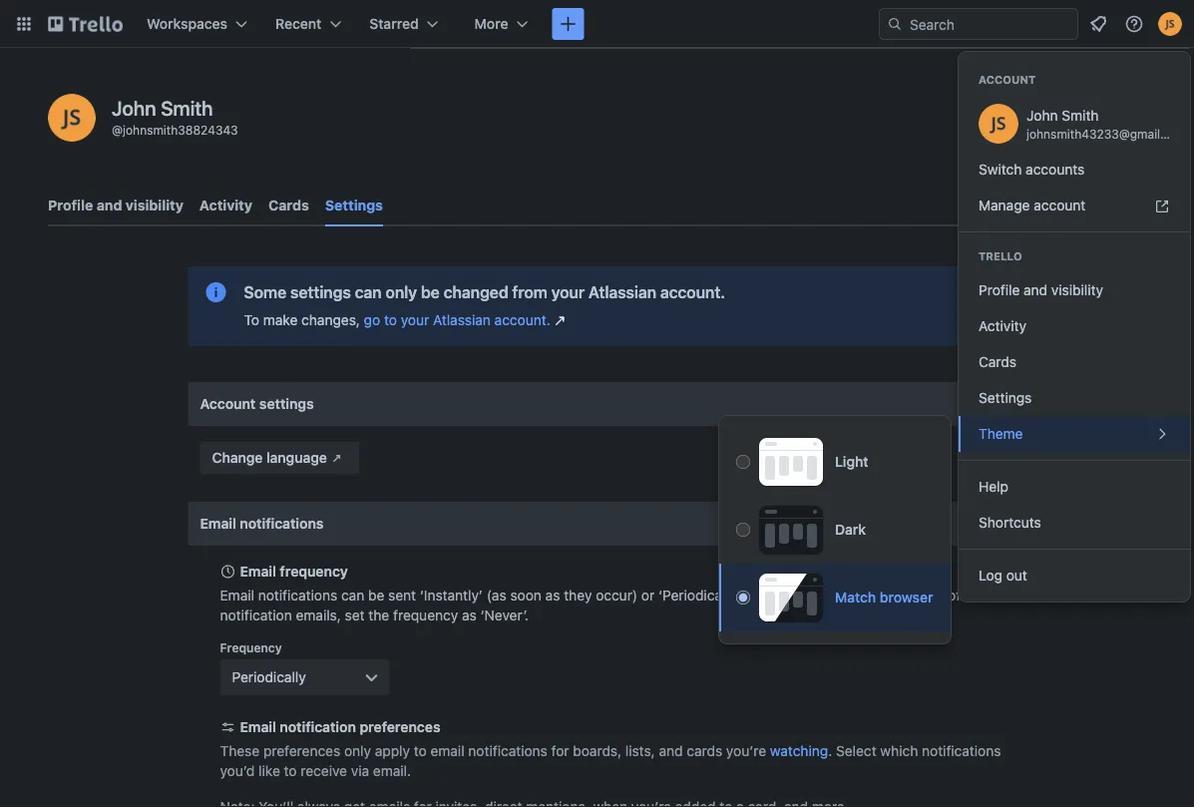 Task type: vqa. For each thing, say whether or not it's contained in the screenshot.
thieves
no



Task type: describe. For each thing, give the bounding box(es) containing it.
all
[[965, 587, 979, 604]]

settings for some
[[290, 283, 351, 302]]

'instantly'
[[420, 587, 483, 604]]

if
[[803, 587, 811, 604]]

to
[[244, 312, 259, 328]]

receive
[[301, 763, 347, 780]]

(as
[[487, 587, 507, 604]]

cards link for the right settings link
[[959, 344, 1191, 380]]

lists,
[[626, 743, 655, 760]]

of
[[948, 587, 961, 604]]

1 vertical spatial your
[[401, 312, 429, 328]]

these
[[220, 743, 260, 760]]

you're
[[727, 743, 767, 760]]

option group containing light
[[720, 428, 951, 632]]

like inside email notifications can be sent 'instantly' (as soon as they occur) or 'periodically' (hourly). if you'd like to opt-out of all notification emails, set the frequency as 'never'.
[[854, 587, 875, 604]]

1 horizontal spatial be
[[421, 283, 440, 302]]

periodically
[[232, 669, 306, 686]]

for
[[552, 743, 570, 760]]

0 horizontal spatial john smith (johnsmith38824343) image
[[48, 94, 96, 142]]

watching link
[[770, 743, 829, 760]]

0 horizontal spatial preferences
[[263, 743, 341, 760]]

search image
[[887, 16, 903, 32]]

match browser button
[[720, 564, 951, 632]]

match browser
[[835, 589, 934, 606]]

account
[[1034, 197, 1086, 214]]

1 vertical spatial activity
[[979, 318, 1027, 334]]

via
[[351, 763, 369, 780]]

smith for john smith @ johnsmith38824343
[[161, 96, 213, 119]]

changes,
[[302, 312, 360, 328]]

out inside button
[[1007, 567, 1028, 584]]

boards,
[[573, 743, 622, 760]]

shortcuts button
[[959, 505, 1191, 541]]

recent
[[276, 15, 322, 32]]

'periodically'
[[659, 587, 741, 604]]

back to home image
[[48, 8, 123, 40]]

1 vertical spatial profile and visibility
[[979, 282, 1104, 298]]

1 horizontal spatial settings link
[[959, 380, 1191, 416]]

john smith johnsmith43233@gmail.com
[[1027, 107, 1189, 141]]

to left email
[[414, 743, 427, 760]]

be inside email notifications can be sent 'instantly' (as soon as they occur) or 'periodically' (hourly). if you'd like to opt-out of all notification emails, set the frequency as 'never'.
[[368, 587, 385, 604]]

1 vertical spatial as
[[462, 607, 477, 624]]

notifications inside the . select which notifications you'd like to receive via email.
[[922, 743, 1002, 760]]

log
[[979, 567, 1003, 584]]

change
[[212, 450, 263, 466]]

starred
[[370, 15, 419, 32]]

@
[[112, 123, 123, 137]]

watching
[[770, 743, 829, 760]]

0 vertical spatial atlassian
[[589, 283, 657, 302]]

activity link for 'profile and visibility' link corresponding to the right settings link
[[959, 308, 1191, 344]]

email notifications can be sent 'instantly' (as soon as they occur) or 'periodically' (hourly). if you'd like to opt-out of all notification emails, set the frequency as 'never'.
[[220, 587, 979, 624]]

or
[[642, 587, 655, 604]]

none radio inside light button
[[737, 455, 751, 469]]

match
[[835, 589, 877, 606]]

more button
[[463, 8, 540, 40]]

theme
[[979, 426, 1024, 442]]

change language link
[[200, 442, 359, 474]]

activity link for left settings link's 'profile and visibility' link
[[200, 188, 253, 224]]

light button
[[720, 428, 951, 496]]

go to your atlassian account.
[[364, 312, 551, 328]]

notifications up email frequency
[[240, 516, 324, 532]]

some
[[244, 283, 287, 302]]

go
[[364, 312, 380, 328]]

0 horizontal spatial visibility
[[126, 197, 184, 214]]

which
[[881, 743, 919, 760]]

help link
[[959, 469, 1191, 505]]

email.
[[373, 763, 411, 780]]

email for email notifications can be sent 'instantly' (as soon as they occur) or 'periodically' (hourly). if you'd like to opt-out of all notification emails, set the frequency as 'never'.
[[220, 587, 255, 604]]

email for email notifications
[[200, 516, 236, 532]]

go to your atlassian account. link
[[364, 310, 571, 330]]

cards link for left settings link
[[268, 188, 309, 224]]

notifications left for
[[469, 743, 548, 760]]

.
[[829, 743, 833, 760]]

dark button
[[720, 496, 951, 564]]

frequency
[[220, 641, 282, 655]]

john smith @ johnsmith38824343
[[112, 96, 238, 137]]

(hourly).
[[745, 587, 799, 604]]

light
[[835, 454, 869, 470]]

apply
[[375, 743, 410, 760]]

soon
[[511, 587, 542, 604]]

language
[[267, 450, 327, 466]]

log out
[[979, 567, 1028, 584]]

out inside email notifications can be sent 'instantly' (as soon as they occur) or 'periodically' (hourly). if you'd like to opt-out of all notification emails, set the frequency as 'never'.
[[924, 587, 945, 604]]

some settings can only be changed from your atlassian account.
[[244, 283, 726, 302]]

from
[[512, 283, 548, 302]]

trello
[[979, 250, 1023, 263]]

create board or workspace image
[[558, 14, 578, 34]]

'never'.
[[481, 607, 529, 624]]

primary element
[[0, 0, 1195, 48]]

1 horizontal spatial settings
[[979, 390, 1032, 406]]

0 vertical spatial as
[[546, 587, 560, 604]]

emails,
[[296, 607, 341, 624]]

more
[[475, 15, 509, 32]]

help
[[979, 479, 1009, 495]]

accounts
[[1026, 161, 1085, 178]]

2 vertical spatial and
[[659, 743, 683, 760]]

opt-
[[896, 587, 924, 604]]

workspaces button
[[135, 8, 260, 40]]

set
[[345, 607, 365, 624]]

changed
[[444, 283, 509, 302]]



Task type: locate. For each thing, give the bounding box(es) containing it.
profile and visibility link down the trello
[[959, 272, 1191, 308]]

log out button
[[959, 558, 1191, 594]]

0 vertical spatial like
[[854, 587, 875, 604]]

1 vertical spatial visibility
[[1052, 282, 1104, 298]]

0 vertical spatial activity link
[[200, 188, 253, 224]]

0 horizontal spatial activity link
[[200, 188, 253, 224]]

1 horizontal spatial your
[[552, 283, 585, 302]]

notifications down email frequency
[[258, 587, 338, 604]]

1 vertical spatial you'd
[[220, 763, 255, 780]]

smith inside john smith johnsmith43233@gmail.com
[[1062, 107, 1100, 124]]

0 horizontal spatial john
[[112, 96, 156, 119]]

email down change
[[200, 516, 236, 532]]

as left they at the bottom
[[546, 587, 560, 604]]

open information menu image
[[1125, 14, 1145, 34]]

0 horizontal spatial atlassian
[[433, 312, 491, 328]]

1 horizontal spatial only
[[386, 283, 417, 302]]

john right john smith (johnsmith38824343) icon
[[1027, 107, 1059, 124]]

0 vertical spatial be
[[421, 283, 440, 302]]

0 vertical spatial out
[[1007, 567, 1028, 584]]

account settings
[[200, 396, 314, 412]]

1 vertical spatial atlassian
[[433, 312, 491, 328]]

to left "opt-"
[[879, 587, 892, 604]]

0 vertical spatial profile and visibility
[[48, 197, 184, 214]]

as
[[546, 587, 560, 604], [462, 607, 477, 624]]

0 vertical spatial profile
[[48, 197, 93, 214]]

1 horizontal spatial like
[[854, 587, 875, 604]]

1 horizontal spatial atlassian
[[589, 283, 657, 302]]

email up the frequency
[[220, 587, 255, 604]]

switch accounts
[[979, 161, 1085, 178]]

theme button
[[959, 416, 1191, 452]]

profile and visibility down "@"
[[48, 197, 184, 214]]

frequency down the sent
[[393, 607, 458, 624]]

your right the from
[[552, 283, 585, 302]]

and down "@"
[[97, 197, 122, 214]]

1 horizontal spatial activity
[[979, 318, 1027, 334]]

cards link up theme button
[[959, 344, 1191, 380]]

be up go to your atlassian account.
[[421, 283, 440, 302]]

settings for account
[[259, 396, 314, 412]]

0 horizontal spatial like
[[259, 763, 280, 780]]

to make changes,
[[244, 312, 364, 328]]

settings link
[[325, 188, 383, 227], [959, 380, 1191, 416]]

0 horizontal spatial cards
[[268, 197, 309, 214]]

smith for john smith johnsmith43233@gmail.com
[[1062, 107, 1100, 124]]

1 vertical spatial notification
[[280, 719, 356, 736]]

0 horizontal spatial cards link
[[268, 188, 309, 224]]

john inside john smith johnsmith43233@gmail.com
[[1027, 107, 1059, 124]]

2 horizontal spatial and
[[1024, 282, 1048, 298]]

notifications inside email notifications can be sent 'instantly' (as soon as they occur) or 'periodically' (hourly). if you'd like to opt-out of all notification emails, set the frequency as 'never'.
[[258, 587, 338, 604]]

and down manage account
[[1024, 282, 1048, 298]]

1 horizontal spatial john smith (johnsmith38824343) image
[[1159, 12, 1183, 36]]

only up go to your atlassian account.
[[386, 283, 417, 302]]

frequency up emails,
[[280, 563, 348, 580]]

occur)
[[596, 587, 638, 604]]

1 horizontal spatial profile and visibility link
[[959, 272, 1191, 308]]

your
[[552, 283, 585, 302], [401, 312, 429, 328]]

None radio
[[737, 523, 751, 537], [737, 591, 751, 605], [737, 523, 751, 537], [737, 591, 751, 605]]

0 notifications image
[[1087, 12, 1111, 36]]

email
[[431, 743, 465, 760]]

1 vertical spatial and
[[1024, 282, 1048, 298]]

preferences up receive
[[263, 743, 341, 760]]

1 horizontal spatial cards
[[979, 354, 1017, 370]]

1 vertical spatial account.
[[495, 312, 551, 328]]

1 vertical spatial profile and visibility link
[[959, 272, 1191, 308]]

john smith (johnsmith38824343) image left "@"
[[48, 94, 96, 142]]

you'd down these
[[220, 763, 255, 780]]

atlassian right the from
[[589, 283, 657, 302]]

frequency inside email notifications can be sent 'instantly' (as soon as they occur) or 'periodically' (hourly). if you'd like to opt-out of all notification emails, set the frequency as 'never'.
[[393, 607, 458, 624]]

1 horizontal spatial visibility
[[1052, 282, 1104, 298]]

johnsmith43233@gmail.com
[[1027, 127, 1189, 141]]

recent button
[[264, 8, 354, 40]]

starred button
[[358, 8, 451, 40]]

0 vertical spatial you'd
[[815, 587, 850, 604]]

smith up johnsmith43233@gmail.com
[[1062, 107, 1100, 124]]

profile and visibility link for the right settings link
[[959, 272, 1191, 308]]

account for account
[[979, 73, 1036, 86]]

account.
[[661, 283, 726, 302], [495, 312, 551, 328]]

1 vertical spatial only
[[344, 743, 371, 760]]

manage account link
[[959, 188, 1191, 224]]

settings up 'change language' link
[[259, 396, 314, 412]]

0 vertical spatial notification
[[220, 607, 292, 624]]

can up set
[[341, 587, 365, 604]]

to inside "go to your atlassian account." link
[[384, 312, 397, 328]]

None radio
[[737, 455, 751, 469]]

activity down johnsmith38824343
[[200, 197, 253, 214]]

cards up theme
[[979, 354, 1017, 370]]

activity
[[200, 197, 253, 214], [979, 318, 1027, 334]]

0 vertical spatial frequency
[[280, 563, 348, 580]]

1 horizontal spatial activity link
[[959, 308, 1191, 344]]

cards
[[268, 197, 309, 214], [979, 354, 1017, 370]]

activity down the trello
[[979, 318, 1027, 334]]

1 vertical spatial out
[[924, 587, 945, 604]]

0 vertical spatial and
[[97, 197, 122, 214]]

account up change
[[200, 396, 256, 412]]

atlassian
[[589, 283, 657, 302], [433, 312, 491, 328]]

0 vertical spatial settings
[[325, 197, 383, 214]]

0 horizontal spatial you'd
[[220, 763, 255, 780]]

select
[[836, 743, 877, 760]]

0 horizontal spatial smith
[[161, 96, 213, 119]]

notification
[[220, 607, 292, 624], [280, 719, 356, 736]]

notification up the frequency
[[220, 607, 292, 624]]

email inside email notifications can be sent 'instantly' (as soon as they occur) or 'periodically' (hourly). if you'd like to opt-out of all notification emails, set the frequency as 'never'.
[[220, 587, 255, 604]]

smith inside john smith @ johnsmith38824343
[[161, 96, 213, 119]]

cards link
[[268, 188, 309, 224], [959, 344, 1191, 380]]

0 vertical spatial account.
[[661, 283, 726, 302]]

out right log
[[1007, 567, 1028, 584]]

browser
[[880, 589, 934, 606]]

john smith (johnsmith38824343) image right open information menu icon
[[1159, 12, 1183, 36]]

1 horizontal spatial you'd
[[815, 587, 850, 604]]

your right the go
[[401, 312, 429, 328]]

0 horizontal spatial and
[[97, 197, 122, 214]]

be up the at the bottom of the page
[[368, 587, 385, 604]]

only
[[386, 283, 417, 302], [344, 743, 371, 760]]

settings up changes,
[[290, 283, 351, 302]]

john for john smith @ johnsmith38824343
[[112, 96, 156, 119]]

profile and visibility down the trello
[[979, 282, 1104, 298]]

smith up johnsmith38824343
[[161, 96, 213, 119]]

visibility
[[126, 197, 184, 214], [1052, 282, 1104, 298]]

like
[[854, 587, 875, 604], [259, 763, 280, 780]]

1 vertical spatial john smith (johnsmith38824343) image
[[48, 94, 96, 142]]

1 vertical spatial cards link
[[959, 344, 1191, 380]]

atlassian down changed in the top left of the page
[[433, 312, 491, 328]]

profile
[[48, 197, 93, 214], [979, 282, 1020, 298]]

visibility down johnsmith38824343
[[126, 197, 184, 214]]

account
[[979, 73, 1036, 86], [200, 396, 256, 412]]

email down email notifications
[[240, 563, 276, 580]]

you'd
[[815, 587, 850, 604], [220, 763, 255, 780]]

visibility down manage account link
[[1052, 282, 1104, 298]]

0 horizontal spatial your
[[401, 312, 429, 328]]

1 horizontal spatial cards link
[[959, 344, 1191, 380]]

email for email frequency
[[240, 563, 276, 580]]

and
[[97, 197, 122, 214], [1024, 282, 1048, 298], [659, 743, 683, 760]]

profile and visibility link down "@"
[[48, 188, 184, 224]]

1 vertical spatial like
[[259, 763, 280, 780]]

cards link up some
[[268, 188, 309, 224]]

0 horizontal spatial out
[[924, 587, 945, 604]]

email
[[200, 516, 236, 532], [240, 563, 276, 580], [220, 587, 255, 604], [240, 719, 276, 736]]

you'd inside the . select which notifications you'd like to receive via email.
[[220, 763, 255, 780]]

sm image
[[327, 448, 347, 468]]

1 horizontal spatial and
[[659, 743, 683, 760]]

you'd inside email notifications can be sent 'instantly' (as soon as they occur) or 'periodically' (hourly). if you'd like to opt-out of all notification emails, set the frequency as 'never'.
[[815, 587, 850, 604]]

0 vertical spatial activity
[[200, 197, 253, 214]]

1 horizontal spatial as
[[546, 587, 560, 604]]

0 horizontal spatial account
[[200, 396, 256, 412]]

the
[[369, 607, 390, 624]]

0 horizontal spatial profile
[[48, 197, 93, 214]]

1 horizontal spatial account
[[979, 73, 1036, 86]]

1 vertical spatial settings
[[979, 390, 1032, 406]]

email notifications
[[200, 516, 324, 532]]

1 horizontal spatial profile and visibility
[[979, 282, 1104, 298]]

1 vertical spatial frequency
[[393, 607, 458, 624]]

0 horizontal spatial settings
[[325, 197, 383, 214]]

manage account
[[979, 197, 1086, 214]]

switch accounts link
[[959, 152, 1191, 188]]

to right the go
[[384, 312, 397, 328]]

0 vertical spatial settings
[[290, 283, 351, 302]]

can inside email notifications can be sent 'instantly' (as soon as they occur) or 'periodically' (hourly). if you'd like to opt-out of all notification emails, set the frequency as 'never'.
[[341, 587, 365, 604]]

0 horizontal spatial profile and visibility
[[48, 197, 184, 214]]

. select which notifications you'd like to receive via email.
[[220, 743, 1002, 780]]

profile and visibility link for left settings link
[[48, 188, 184, 224]]

0 vertical spatial visibility
[[126, 197, 184, 214]]

1 horizontal spatial smith
[[1062, 107, 1100, 124]]

0 horizontal spatial account.
[[495, 312, 551, 328]]

john for john smith johnsmith43233@gmail.com
[[1027, 107, 1059, 124]]

0 vertical spatial only
[[386, 283, 417, 302]]

0 horizontal spatial as
[[462, 607, 477, 624]]

like down these
[[259, 763, 280, 780]]

sent
[[388, 587, 416, 604]]

profile and visibility link
[[48, 188, 184, 224], [959, 272, 1191, 308]]

like left browser
[[854, 587, 875, 604]]

email notification preferences
[[240, 719, 441, 736]]

option group
[[720, 428, 951, 632]]

1 horizontal spatial frequency
[[393, 607, 458, 624]]

you'd right if
[[815, 587, 850, 604]]

0 horizontal spatial activity
[[200, 197, 253, 214]]

1 vertical spatial cards
[[979, 354, 1017, 370]]

switch
[[979, 161, 1022, 178]]

email up these
[[240, 719, 276, 736]]

like inside the . select which notifications you'd like to receive via email.
[[259, 763, 280, 780]]

as down 'instantly'
[[462, 607, 477, 624]]

can for settings
[[355, 283, 382, 302]]

notifications right which
[[922, 743, 1002, 760]]

1 horizontal spatial john
[[1027, 107, 1059, 124]]

dark
[[835, 522, 866, 538]]

0 vertical spatial john smith (johnsmith38824343) image
[[1159, 12, 1183, 36]]

manage
[[979, 197, 1031, 214]]

john inside john smith @ johnsmith38824343
[[112, 96, 156, 119]]

be
[[421, 283, 440, 302], [368, 587, 385, 604]]

0 horizontal spatial be
[[368, 587, 385, 604]]

can up the go
[[355, 283, 382, 302]]

to inside the . select which notifications you'd like to receive via email.
[[284, 763, 297, 780]]

profile and visibility
[[48, 197, 184, 214], [979, 282, 1104, 298]]

preferences up apply
[[360, 719, 441, 736]]

1 vertical spatial can
[[341, 587, 365, 604]]

make
[[263, 312, 298, 328]]

these preferences only apply to email notifications for boards, lists, and cards you're watching
[[220, 743, 829, 760]]

0 vertical spatial cards link
[[268, 188, 309, 224]]

0 vertical spatial account
[[979, 73, 1036, 86]]

can for notifications
[[341, 587, 365, 604]]

john smith (johnsmith38824343) image
[[979, 104, 1019, 144]]

john smith (johnsmith38824343) image
[[1159, 12, 1183, 36], [48, 94, 96, 142]]

only up via
[[344, 743, 371, 760]]

notification up receive
[[280, 719, 356, 736]]

they
[[564, 587, 592, 604]]

1 vertical spatial settings link
[[959, 380, 1191, 416]]

1 horizontal spatial account.
[[661, 283, 726, 302]]

cards
[[687, 743, 723, 760]]

account up john smith (johnsmith38824343) icon
[[979, 73, 1036, 86]]

1 horizontal spatial profile
[[979, 282, 1020, 298]]

john up "@"
[[112, 96, 156, 119]]

cards up some
[[268, 197, 309, 214]]

change language
[[212, 450, 327, 466]]

can
[[355, 283, 382, 302], [341, 587, 365, 604]]

johnsmith38824343
[[123, 123, 238, 137]]

0 vertical spatial settings link
[[325, 188, 383, 227]]

0 horizontal spatial only
[[344, 743, 371, 760]]

account for account settings
[[200, 396, 256, 412]]

email for email notification preferences
[[240, 719, 276, 736]]

1 vertical spatial account
[[200, 396, 256, 412]]

notification inside email notifications can be sent 'instantly' (as soon as they occur) or 'periodically' (hourly). if you'd like to opt-out of all notification emails, set the frequency as 'never'.
[[220, 607, 292, 624]]

to inside email notifications can be sent 'instantly' (as soon as they occur) or 'periodically' (hourly). if you'd like to opt-out of all notification emails, set the frequency as 'never'.
[[879, 587, 892, 604]]

1 vertical spatial profile
[[979, 282, 1020, 298]]

and right lists,
[[659, 743, 683, 760]]

to left receive
[[284, 763, 297, 780]]

0 vertical spatial your
[[552, 283, 585, 302]]

out left of
[[924, 587, 945, 604]]

workspaces
[[147, 15, 228, 32]]

1 horizontal spatial preferences
[[360, 719, 441, 736]]

1 vertical spatial be
[[368, 587, 385, 604]]

0 horizontal spatial settings link
[[325, 188, 383, 227]]

Search field
[[879, 8, 1079, 40]]

out
[[1007, 567, 1028, 584], [924, 587, 945, 604]]

settings
[[325, 197, 383, 214], [979, 390, 1032, 406]]

shortcuts
[[979, 515, 1042, 531]]

1 vertical spatial settings
[[259, 396, 314, 412]]

0 vertical spatial preferences
[[360, 719, 441, 736]]

0 vertical spatial cards
[[268, 197, 309, 214]]

email frequency
[[240, 563, 348, 580]]



